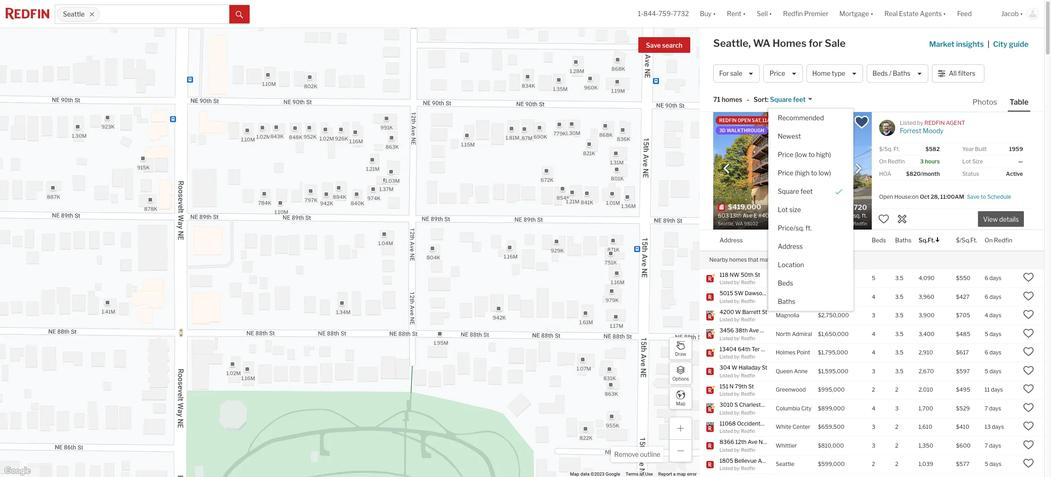 Task type: vqa. For each thing, say whether or not it's contained in the screenshot.
Address to the right
yes



Task type: describe. For each thing, give the bounding box(es) containing it.
seattle, wa homes for sale
[[714, 37, 846, 49]]

location inside button
[[778, 261, 805, 269]]

options button
[[670, 362, 692, 385]]

3.5 for 3,900
[[896, 312, 904, 319]]

ave for bellevue
[[758, 458, 768, 465]]

buy ▾
[[700, 10, 716, 18]]

3 for 1,350
[[872, 443, 876, 450]]

11
[[985, 387, 990, 394]]

0 vertical spatial 868k
[[612, 66, 625, 72]]

beds / baths
[[873, 70, 911, 77]]

redfin inside listed by redfin agent forrest moody
[[925, 120, 945, 126]]

1 vertical spatial city
[[802, 406, 812, 412]]

active
[[1006, 171, 1024, 177]]

options
[[673, 376, 689, 382]]

listed for 1805 bellevue ave #404
[[720, 466, 733, 472]]

lot for lot size
[[963, 158, 972, 165]]

redfin for magnolia
[[741, 317, 756, 323]]

2 right $599,000
[[872, 461, 876, 468]]

next button image
[[854, 164, 864, 173]]

1805 bellevue ave #404 link
[[720, 458, 784, 465]]

2 right $995,000
[[872, 387, 876, 394]]

map button
[[670, 387, 692, 410]]

home type button
[[807, 64, 863, 83]]

white
[[776, 424, 792, 431]]

redfin down $/sq. ft.
[[888, 158, 905, 165]]

redfin for seaview
[[741, 299, 756, 304]]

1 horizontal spatial 1.21m
[[566, 199, 580, 205]]

rent ▾
[[727, 10, 746, 18]]

71 homes •
[[714, 96, 749, 104]]

by: for 4200
[[734, 317, 740, 323]]

agents
[[920, 10, 942, 18]]

5 days for $485
[[985, 331, 1002, 338]]

©2023
[[591, 472, 605, 477]]

for
[[720, 70, 729, 77]]

1 vertical spatial 1.10m
[[241, 137, 255, 143]]

7 for $600
[[985, 443, 988, 450]]

1 horizontal spatial save
[[967, 193, 980, 200]]

all filters
[[949, 70, 976, 77]]

price/sq. ft. button
[[769, 219, 854, 238]]

▾ for mortgage ▾
[[871, 10, 874, 18]]

844-
[[644, 10, 659, 18]]

1 vertical spatial location button
[[769, 256, 854, 274]]

1 horizontal spatial on redfin
[[985, 237, 1013, 244]]

751k
[[605, 260, 617, 266]]

952k
[[304, 134, 317, 140]]

802k
[[304, 83, 318, 90]]

by: for 11068
[[734, 429, 740, 435]]

(low
[[795, 151, 808, 158]]

feed button
[[952, 0, 996, 28]]

11068 occidental ave s listed by: redfin
[[720, 421, 781, 435]]

feet for 1st square feet button from the bottom
[[801, 187, 813, 195]]

sale
[[825, 37, 846, 49]]

1.03m
[[385, 178, 400, 185]]

690k
[[534, 134, 548, 140]]

days for $495
[[991, 387, 1004, 394]]

favorite this home image for $427
[[1024, 291, 1035, 302]]

recommended
[[778, 114, 824, 122]]

n
[[730, 383, 734, 390]]

4,090
[[919, 275, 935, 282]]

rent
[[727, 10, 742, 18]]

:
[[767, 96, 769, 104]]

draw button
[[670, 338, 692, 361]]

304
[[720, 365, 731, 372]]

0 vertical spatial baths button
[[896, 230, 912, 251]]

price/sq.
[[778, 224, 805, 232]]

5 for $597
[[985, 368, 989, 375]]

listed for 8366 12th ave nw
[[720, 448, 733, 453]]

outline
[[640, 451, 661, 459]]

buy ▾ button
[[695, 0, 722, 28]]

ave for occidental
[[766, 421, 776, 427]]

feed
[[958, 10, 972, 18]]

$705
[[957, 312, 971, 319]]

0 vertical spatial on redfin
[[880, 158, 905, 165]]

ne
[[761, 346, 769, 353]]

days for $597
[[990, 368, 1002, 375]]

days for $600
[[990, 443, 1002, 450]]

price for price
[[770, 70, 786, 77]]

1 vertical spatial seattle
[[776, 461, 795, 468]]

feet for 1st square feet button
[[794, 96, 806, 104]]

5 for $485
[[985, 331, 989, 338]]

1,700
[[919, 406, 934, 412]]

x-out this home image
[[897, 214, 908, 225]]

square feet inside dialog
[[778, 187, 813, 195]]

map
[[677, 472, 686, 477]]

878k
[[144, 206, 158, 212]]

by: for 118
[[734, 280, 740, 286]]

nw inside 118 nw 50th st listed by: redfin
[[730, 272, 740, 278]]

1.19m
[[612, 88, 625, 94]]

st for 3010 s charlestown st
[[773, 402, 779, 409]]

on redfin button
[[985, 230, 1013, 251]]

oct
[[920, 193, 930, 200]]

1 square feet button from the top
[[769, 95, 814, 104]]

on
[[913, 193, 919, 200]]

ter
[[752, 346, 760, 353]]

$659,500
[[818, 424, 845, 431]]

1 vertical spatial baths button
[[769, 293, 854, 311]]

0 vertical spatial location button
[[776, 230, 801, 251]]

6 days for $550
[[985, 275, 1002, 282]]

13404
[[720, 346, 737, 353]]

2 square feet button from the top
[[769, 182, 854, 201]]

955k
[[606, 423, 620, 430]]

3.5 for 2,670
[[896, 368, 904, 375]]

sq.
[[854, 212, 861, 219]]

redfin for seattle
[[741, 466, 756, 472]]

newest
[[778, 132, 801, 140]]

1.07m
[[577, 366, 591, 373]]

redfin for holmes point
[[741, 355, 756, 360]]

0 horizontal spatial 1.02m
[[226, 371, 241, 377]]

redfin premier
[[784, 10, 829, 18]]

redfin inside on redfin button
[[995, 237, 1013, 244]]

8366 12th ave nw link
[[720, 439, 769, 447]]

seaview
[[776, 294, 798, 301]]

w for 304
[[732, 365, 738, 372]]

2 vertical spatial baths
[[778, 298, 796, 306]]

table button
[[1008, 97, 1031, 112]]

6 days for $617
[[985, 350, 1002, 357]]

days for $485
[[990, 331, 1002, 338]]

market insights link
[[930, 30, 984, 50]]

listed for 11068 occidental ave s
[[720, 429, 733, 435]]

6 for $617
[[985, 350, 989, 357]]

64th
[[738, 346, 751, 353]]

favorite this home image for $529
[[1024, 403, 1035, 414]]

$582
[[926, 146, 940, 153]]

—
[[1019, 158, 1024, 165]]

1 vertical spatial square
[[778, 187, 800, 195]]

hours
[[925, 158, 940, 165]]

listed for 151 n 79th st
[[720, 392, 733, 397]]

listed for 118 nw 50th st
[[720, 280, 733, 286]]

▾ for buy ▾
[[713, 10, 716, 18]]

784k
[[258, 200, 271, 206]]

1 horizontal spatial beds button
[[872, 230, 887, 251]]

2 for 1,039
[[896, 461, 899, 468]]

beds inside dialog
[[778, 279, 794, 287]]

map for map
[[676, 401, 686, 407]]

5015
[[720, 290, 734, 297]]

0 vertical spatial 1.10m
[[262, 81, 276, 87]]

13 days
[[985, 424, 1005, 431]]

ft. inside 720 sq. ft.
[[862, 212, 868, 219]]

960k
[[584, 84, 598, 91]]

mortgage ▾
[[840, 10, 874, 18]]

report
[[659, 472, 672, 477]]

5 days for $597
[[985, 368, 1002, 375]]

map data ©2023 google
[[570, 472, 621, 477]]

1 vertical spatial 863k
[[605, 391, 619, 398]]

report a map error
[[659, 472, 697, 477]]

2,010
[[919, 387, 934, 394]]

premier
[[805, 10, 829, 18]]

lot size button
[[769, 201, 854, 219]]

redfin for columbia city
[[741, 410, 756, 416]]

moody
[[923, 127, 944, 135]]

3456
[[720, 327, 734, 334]]

beds for right beds button
[[872, 237, 887, 244]]

5 for $577
[[985, 461, 989, 468]]

0 horizontal spatial 942k
[[320, 200, 333, 207]]

price (low to high) button
[[769, 146, 854, 164]]

926k
[[335, 135, 348, 142]]

3010 s charlestown st listed by: redfin
[[720, 402, 779, 416]]

1.31m
[[610, 160, 624, 166]]

beds / baths button
[[867, 64, 929, 83]]

1.81m
[[506, 135, 520, 141]]

0 horizontal spatial beds button
[[769, 274, 854, 293]]

seattle,
[[714, 37, 751, 49]]

st for 118 nw 50th st
[[755, 272, 761, 278]]

▾ inside real estate agents ▾ link
[[944, 10, 947, 18]]

4200 w barrett st link
[[720, 309, 768, 316]]

days for $577
[[990, 461, 1002, 468]]

st for 304 w halladay st
[[762, 365, 768, 372]]

price button
[[764, 64, 803, 83]]

929k
[[551, 248, 564, 254]]

1 vertical spatial baths
[[896, 237, 912, 244]]

0 vertical spatial square feet
[[770, 96, 806, 104]]

11068 occidental ave s link
[[720, 421, 781, 428]]

favorite this home image for $485
[[1024, 328, 1035, 339]]

915k
[[137, 164, 150, 171]]

real
[[885, 10, 898, 18]]

831k
[[604, 376, 616, 382]]

sw inside 3456 38th ave sw listed by: redfin
[[760, 327, 770, 334]]

terms
[[626, 472, 639, 477]]

1 horizontal spatial city
[[994, 40, 1008, 49]]

1 horizontal spatial 1.30m
[[566, 130, 581, 136]]

by: for 3010
[[734, 410, 740, 416]]

favorite this home image for $495
[[1024, 384, 1035, 395]]



Task type: locate. For each thing, give the bounding box(es) containing it.
6 days
[[985, 275, 1002, 282], [985, 294, 1002, 301], [985, 350, 1002, 357]]

79th
[[735, 383, 748, 390]]

0 vertical spatial save
[[646, 41, 661, 49]]

3.5 for 3,960
[[896, 294, 904, 301]]

by: inside the 8366 12th ave nw listed by: redfin
[[734, 448, 740, 453]]

listed down 11068
[[720, 429, 733, 435]]

0 horizontal spatial on
[[880, 158, 887, 165]]

942k
[[320, 200, 333, 207], [493, 315, 506, 321]]

0 vertical spatial 942k
[[320, 200, 333, 207]]

720 sq. ft.
[[854, 204, 868, 219]]

s down columbia
[[777, 421, 781, 427]]

square feet button up recommended
[[769, 95, 814, 104]]

0 vertical spatial map
[[676, 401, 686, 407]]

homes for 71
[[722, 96, 743, 104]]

baths button down x-out this home icon at the top right
[[896, 230, 912, 251]]

holmes point
[[776, 350, 811, 357]]

price (high to low)
[[778, 169, 831, 177]]

beds button down criteria
[[769, 274, 854, 293]]

address up nearby
[[720, 237, 743, 244]]

redfin inside 5015 sw dawson st listed by: redfin
[[741, 299, 756, 304]]

by: inside 118 nw 50th st listed by: redfin
[[734, 280, 740, 286]]

on redfin down $/sq. ft.
[[880, 158, 905, 165]]

redfin down 151 n 79th st link
[[741, 392, 756, 397]]

2 for 1,350
[[896, 443, 899, 450]]

▾ inside buy ▾ dropdown button
[[713, 10, 716, 18]]

ft. right $/sq.
[[894, 146, 900, 153]]

1 horizontal spatial sw
[[760, 327, 770, 334]]

map for map data ©2023 google
[[570, 472, 580, 477]]

1 horizontal spatial on
[[985, 237, 993, 244]]

1 vertical spatial 1.21m
[[566, 199, 580, 205]]

0 vertical spatial on
[[880, 158, 887, 165]]

$529
[[957, 406, 970, 412]]

1 vertical spatial save
[[967, 193, 980, 200]]

north
[[776, 331, 791, 338]]

nearby
[[710, 256, 728, 263]]

charlestown
[[740, 402, 772, 409]]

1 7 days from the top
[[985, 406, 1002, 412]]

▾ inside rent ▾ dropdown button
[[743, 10, 746, 18]]

days up 13 days
[[990, 406, 1002, 412]]

baths right /
[[893, 70, 911, 77]]

6 for $427
[[985, 294, 989, 301]]

by: for 151
[[734, 392, 740, 397]]

redfin down 3010 s charlestown st link
[[741, 410, 756, 416]]

3.5 left '4,090'
[[896, 275, 904, 282]]

days right $550
[[990, 275, 1002, 282]]

1.21m left 841k
[[566, 199, 580, 205]]

1 vertical spatial 7
[[985, 443, 988, 450]]

redfin inside 118 nw 50th st listed by: redfin
[[741, 280, 756, 286]]

st inside 118 nw 50th st listed by: redfin
[[755, 272, 761, 278]]

3.5 for 4,090
[[896, 275, 904, 282]]

801k
[[611, 176, 624, 182]]

0 horizontal spatial seattle
[[63, 10, 85, 18]]

by: inside 3456 38th ave sw listed by: redfin
[[734, 336, 740, 341]]

by: inside 4200 w barrett st listed by: redfin
[[734, 317, 740, 323]]

days up 4 days
[[990, 294, 1002, 301]]

by: inside 3010 s charlestown st listed by: redfin
[[734, 410, 740, 416]]

4 3.5 from the top
[[896, 331, 904, 338]]

on redfin
[[880, 158, 905, 165], [985, 237, 1013, 244]]

listed by redfin agent forrest moody
[[900, 120, 966, 135]]

3.5 for 2,910
[[896, 350, 904, 357]]

3 for 1,610
[[872, 424, 876, 431]]

to right (low at the right
[[809, 151, 815, 158]]

0 vertical spatial lot
[[963, 158, 972, 165]]

1 vertical spatial w
[[732, 365, 738, 372]]

recommended button
[[769, 109, 854, 127]]

1 vertical spatial nw
[[759, 439, 769, 446]]

1,039
[[919, 461, 934, 468]]

863k down 831k
[[605, 391, 619, 398]]

3 right '$810,000'
[[872, 443, 876, 450]]

beds
[[873, 70, 888, 77], [872, 237, 887, 244], [778, 279, 794, 287]]

by: for 8366
[[734, 448, 740, 453]]

2 vertical spatial 6
[[985, 350, 989, 357]]

price for price (high to low)
[[778, 169, 794, 177]]

▾ right jacob
[[1021, 10, 1024, 18]]

1 horizontal spatial 1.02m
[[256, 134, 271, 140]]

0 vertical spatial sw
[[735, 290, 744, 297]]

1 horizontal spatial s
[[777, 421, 781, 427]]

redfin inside 1805 bellevue ave #404 listed by: redfin
[[741, 466, 756, 472]]

28,
[[931, 193, 940, 200]]

4 for 1,700
[[872, 406, 876, 412]]

redfin inside redfin premier button
[[784, 10, 803, 18]]

by: inside 151 n 79th st listed by: redfin
[[734, 392, 740, 397]]

ave for 38th
[[749, 327, 759, 334]]

st for 4200 w barrett st
[[762, 309, 768, 316]]

841k
[[581, 200, 594, 206]]

days for $550
[[990, 275, 1002, 282]]

price inside button
[[778, 169, 794, 177]]

listed inside the 304 w halladay st listed by: redfin
[[720, 373, 733, 379]]

0 vertical spatial beds
[[873, 70, 888, 77]]

listed down 4200
[[720, 317, 733, 323]]

0 vertical spatial 863k
[[386, 144, 399, 150]]

1 6 from the top
[[985, 275, 989, 282]]

redfin up moody
[[925, 120, 945, 126]]

listed for 3010 s charlestown st
[[720, 410, 733, 416]]

1 5 days from the top
[[985, 331, 1002, 338]]

sell ▾
[[757, 10, 772, 18]]

baths inside button
[[893, 70, 911, 77]]

by: down bellevue
[[734, 466, 740, 472]]

by: down 3010 s charlestown st link
[[734, 410, 740, 416]]

redfin for phinney ridge
[[741, 280, 756, 286]]

redfin inside 3010 s charlestown st listed by: redfin
[[741, 410, 756, 416]]

ave inside 11068 occidental ave s listed by: redfin
[[766, 421, 776, 427]]

0 vertical spatial ft.
[[894, 146, 900, 153]]

3.5 left 2,910 at the right bottom
[[896, 350, 904, 357]]

st right "barrett"
[[762, 309, 768, 316]]

979k
[[606, 298, 619, 304]]

5 ▾ from the left
[[944, 10, 947, 18]]

0 vertical spatial city
[[994, 40, 1008, 49]]

4 for 3,960
[[872, 294, 876, 301]]

address
[[720, 237, 743, 244], [778, 243, 803, 250]]

lot inside button
[[778, 206, 788, 214]]

2 vertical spatial 1.10m
[[275, 209, 288, 216]]

feet inside dialog
[[801, 187, 813, 195]]

2 vertical spatial price
[[778, 169, 794, 177]]

days for $529
[[990, 406, 1002, 412]]

listed inside 151 n 79th st listed by: redfin
[[720, 392, 733, 397]]

listed inside the 8366 12th ave nw listed by: redfin
[[720, 448, 733, 453]]

11am
[[763, 118, 775, 123]]

1 horizontal spatial 942k
[[493, 315, 506, 321]]

holmes
[[776, 350, 796, 357]]

6 for $550
[[985, 275, 989, 282]]

by: down '79th'
[[734, 392, 740, 397]]

by: up 12th
[[734, 429, 740, 435]]

baths down x-out this home icon at the top right
[[896, 237, 912, 244]]

redfin inside 11068 occidental ave s listed by: redfin
[[741, 429, 756, 435]]

0 vertical spatial square feet button
[[769, 95, 814, 104]]

status
[[963, 171, 980, 177]]

1 horizontal spatial ft.
[[894, 146, 900, 153]]

favorite this home image
[[1024, 272, 1035, 283], [1024, 291, 1035, 302], [1024, 328, 1035, 339], [1024, 366, 1035, 377], [1024, 384, 1035, 395], [1024, 421, 1035, 432]]

feet
[[794, 96, 806, 104], [801, 187, 813, 195]]

5 favorite this home image from the top
[[1024, 384, 1035, 395]]

listed inside 11068 occidental ave s listed by: redfin
[[720, 429, 733, 435]]

on down view on the top right
[[985, 237, 993, 244]]

1 favorite this home image from the top
[[1024, 272, 1035, 283]]

•
[[747, 96, 749, 104]]

price left (low at the right
[[778, 151, 794, 158]]

days for $617
[[990, 350, 1002, 357]]

1 vertical spatial beds
[[872, 237, 887, 244]]

nw down 11068 occidental ave s listed by: redfin
[[759, 439, 769, 446]]

by
[[918, 120, 924, 126]]

None search field
[[100, 5, 229, 23]]

2 3.5 from the top
[[896, 294, 904, 301]]

0 horizontal spatial 1.30m
[[72, 133, 87, 139]]

by: inside 1805 bellevue ave #404 listed by: redfin
[[734, 466, 740, 472]]

by: down 13404 64th ter ne link
[[734, 355, 740, 360]]

2 by: from the top
[[734, 299, 740, 304]]

address button up criteria
[[769, 238, 854, 256]]

w right 304 at the bottom of page
[[732, 365, 738, 372]]

seattle down the whittier
[[776, 461, 795, 468]]

days for $427
[[990, 294, 1002, 301]]

0 horizontal spatial nw
[[730, 272, 740, 278]]

days down 4 days
[[990, 331, 1002, 338]]

by: for 304
[[734, 373, 740, 379]]

6 3.5 from the top
[[896, 368, 904, 375]]

1 vertical spatial on redfin
[[985, 237, 1013, 244]]

redfin for white center
[[741, 429, 756, 435]]

4 ▾ from the left
[[871, 10, 874, 18]]

s inside 3010 s charlestown st listed by: redfin
[[735, 402, 738, 409]]

1.02m
[[256, 134, 271, 140], [320, 135, 334, 142], [226, 371, 241, 377]]

redfin premier button
[[778, 0, 834, 28]]

5 3.5 from the top
[[896, 350, 904, 357]]

1 horizontal spatial nw
[[759, 439, 769, 446]]

favorite button image
[[854, 114, 870, 130]]

3.5 for 3,400
[[896, 331, 904, 338]]

on inside on redfin button
[[985, 237, 993, 244]]

0 horizontal spatial map
[[570, 472, 580, 477]]

homes inside 71 homes •
[[722, 96, 743, 104]]

by: down 5015 sw dawson st link on the right of the page
[[734, 299, 740, 304]]

4 by: from the top
[[734, 336, 740, 341]]

1 by: from the top
[[734, 280, 740, 286]]

6 favorite this home image from the top
[[1024, 421, 1035, 432]]

0 vertical spatial to
[[809, 151, 815, 158]]

nw inside the 8366 12th ave nw listed by: redfin
[[759, 439, 769, 446]]

$485
[[957, 331, 971, 338]]

redfin down view details
[[995, 237, 1013, 244]]

118 nw 50th st listed by: redfin
[[720, 272, 761, 286]]

1 vertical spatial 6
[[985, 294, 989, 301]]

1.01m
[[606, 200, 620, 206]]

by: for 1805
[[734, 466, 740, 472]]

3456 38th ave sw listed by: redfin
[[720, 327, 770, 341]]

beds for beds / baths
[[873, 70, 888, 77]]

listed for 5015 sw dawson st
[[720, 299, 733, 304]]

2 vertical spatial 6 days
[[985, 350, 1002, 357]]

s inside 11068 occidental ave s listed by: redfin
[[777, 421, 781, 427]]

991k
[[381, 124, 393, 131]]

favorite this home image for $597
[[1024, 366, 1035, 377]]

3.5 left 3,960
[[896, 294, 904, 301]]

forrest moody image
[[874, 120, 899, 145]]

1.30m
[[566, 130, 581, 136], [72, 133, 87, 139]]

favorite button checkbox
[[854, 114, 870, 130]]

to left 'low)'
[[811, 169, 818, 177]]

2 7 from the top
[[985, 443, 988, 450]]

1 6 days from the top
[[985, 275, 1002, 282]]

map region
[[0, 0, 765, 478]]

listed down 1805
[[720, 466, 733, 472]]

863k
[[386, 144, 399, 150], [605, 391, 619, 398]]

favorite this home image for $550
[[1024, 272, 1035, 283]]

3 ▾ from the left
[[770, 10, 772, 18]]

price down seattle, wa homes for sale
[[770, 70, 786, 77]]

1 vertical spatial 6 days
[[985, 294, 1002, 301]]

favorite this home image for $410
[[1024, 421, 1035, 432]]

st inside 5015 sw dawson st listed by: redfin
[[767, 290, 773, 297]]

11 by: from the top
[[734, 466, 740, 472]]

2 horizontal spatial 1.02m
[[320, 135, 334, 142]]

to inside price (high to low) button
[[811, 169, 818, 177]]

6 days up 4 days
[[985, 294, 1002, 301]]

0 vertical spatial 5 days
[[985, 331, 1002, 338]]

$550
[[957, 275, 971, 282]]

listed for 13404 64th ter ne
[[720, 355, 733, 360]]

ave for 12th
[[748, 439, 758, 446]]

to for low)
[[811, 169, 818, 177]]

▾ for rent ▾
[[743, 10, 746, 18]]

redfin open sat, 11am to 1pm 3d walkthrough
[[720, 118, 793, 133]]

2 7 days from the top
[[985, 443, 1002, 450]]

s right 3010
[[735, 402, 738, 409]]

0 vertical spatial seattle
[[63, 10, 85, 18]]

2 left 2,010
[[896, 387, 899, 394]]

6 by: from the top
[[734, 373, 740, 379]]

2 vertical spatial to
[[981, 193, 987, 200]]

▾ inside sell ▾ dropdown button
[[770, 10, 772, 18]]

real estate agents ▾ button
[[879, 0, 952, 28]]

▾ inside mortgage ▾ dropdown button
[[871, 10, 874, 18]]

redfin inside 3456 38th ave sw listed by: redfin
[[741, 336, 756, 341]]

w inside 4200 w barrett st listed by: redfin
[[736, 309, 741, 316]]

admiral
[[792, 331, 812, 338]]

0 vertical spatial square
[[770, 96, 792, 104]]

0 vertical spatial s
[[735, 402, 738, 409]]

0 vertical spatial price
[[770, 70, 786, 77]]

1 ▾ from the left
[[713, 10, 716, 18]]

by: for 5015
[[734, 299, 740, 304]]

3 6 from the top
[[985, 350, 989, 357]]

3 left 1,700
[[896, 406, 899, 412]]

google image
[[2, 466, 33, 478]]

0 vertical spatial feet
[[794, 96, 806, 104]]

1 horizontal spatial baths button
[[896, 230, 912, 251]]

10 by: from the top
[[734, 448, 740, 453]]

price left "(high"
[[778, 169, 794, 177]]

to for high)
[[809, 151, 815, 158]]

1 vertical spatial price
[[778, 151, 794, 158]]

1 horizontal spatial 863k
[[605, 391, 619, 398]]

ave right 12th
[[748, 439, 758, 446]]

3.5 left 3,400 at right bottom
[[896, 331, 904, 338]]

1.21m up 1.37m
[[366, 166, 380, 172]]

map down options
[[676, 401, 686, 407]]

3 3.5 from the top
[[896, 312, 904, 319]]

by: inside the 304 w halladay st listed by: redfin
[[734, 373, 740, 379]]

0 vertical spatial w
[[736, 309, 741, 316]]

redfin down 3456 38th ave sw link
[[741, 336, 756, 341]]

favorite this home image for $577
[[1024, 459, 1035, 470]]

feet up recommended
[[794, 96, 806, 104]]

0 horizontal spatial sw
[[735, 290, 744, 297]]

terms of use
[[626, 472, 653, 477]]

1 7 from the top
[[985, 406, 988, 412]]

0 vertical spatial homes
[[722, 96, 743, 104]]

1 vertical spatial 5 days
[[985, 368, 1002, 375]]

location down price/sq.
[[776, 237, 801, 244]]

dialog containing recommended
[[769, 109, 854, 311]]

st inside 151 n 79th st listed by: redfin
[[749, 383, 754, 390]]

address button up nearby
[[720, 230, 743, 251]]

0 horizontal spatial on redfin
[[880, 158, 905, 165]]

homes left that
[[730, 256, 747, 263]]

redfin left premier
[[784, 10, 803, 18]]

redfin inside the redfin open sat, 11am to 1pm 3d walkthrough
[[720, 118, 737, 123]]

address inside dialog
[[778, 243, 803, 250]]

to inside price (low to high) button
[[809, 151, 815, 158]]

homes right 71
[[722, 96, 743, 104]]

by: down 38th
[[734, 336, 740, 341]]

sw up ne
[[760, 327, 770, 334]]

favorite this home image
[[879, 214, 890, 225], [1024, 310, 1035, 321], [1024, 347, 1035, 358], [1024, 403, 1035, 414], [1024, 440, 1035, 451], [1024, 459, 1035, 470]]

843k
[[270, 133, 284, 140]]

listed up forrest
[[900, 120, 916, 126]]

days for $410
[[992, 424, 1005, 431]]

3010 s charlestown st link
[[720, 402, 779, 409]]

city right columbia
[[802, 406, 812, 412]]

4 favorite this home image from the top
[[1024, 366, 1035, 377]]

1 horizontal spatial lot
[[963, 158, 972, 165]]

sw inside 5015 sw dawson st listed by: redfin
[[735, 290, 744, 297]]

2 favorite this home image from the top
[[1024, 291, 1035, 302]]

ave inside the 8366 12th ave nw listed by: redfin
[[748, 439, 758, 446]]

w for 4200
[[736, 309, 741, 316]]

4 for 2,910
[[872, 350, 876, 357]]

wa
[[753, 37, 771, 49]]

homes for nearby
[[730, 256, 747, 263]]

71
[[714, 96, 721, 104]]

3 by: from the top
[[734, 317, 740, 323]]

city
[[994, 40, 1008, 49], [802, 406, 812, 412]]

redfin for whittier
[[741, 448, 756, 453]]

save inside 'button'
[[646, 41, 661, 49]]

2 ▾ from the left
[[743, 10, 746, 18]]

$810,000
[[818, 443, 844, 450]]

heading
[[718, 203, 793, 228]]

submit search image
[[236, 11, 243, 18]]

13
[[985, 424, 991, 431]]

estate
[[900, 10, 919, 18]]

3 6 days from the top
[[985, 350, 1002, 357]]

1 vertical spatial square feet
[[778, 187, 813, 195]]

anne
[[794, 368, 808, 375]]

to left schedule
[[981, 193, 987, 200]]

listed down "3456"
[[720, 336, 733, 341]]

7 down 11
[[985, 406, 988, 412]]

hoa
[[880, 171, 892, 177]]

6 right $617
[[985, 350, 989, 357]]

1 vertical spatial map
[[570, 472, 580, 477]]

days right 13
[[992, 424, 1005, 431]]

ave inside 3456 38th ave sw listed by: redfin
[[749, 327, 759, 334]]

1 horizontal spatial address button
[[769, 238, 854, 256]]

favorite this home image for $705
[[1024, 310, 1035, 321]]

9 by: from the top
[[734, 429, 740, 435]]

0 vertical spatial baths
[[893, 70, 911, 77]]

3 for 2,670
[[872, 368, 876, 375]]

2 for 1,610
[[896, 424, 899, 431]]

days right 11
[[991, 387, 1004, 394]]

address up your
[[778, 243, 803, 250]]

2 left 1,039
[[896, 461, 899, 468]]

listed down 304 at the bottom of page
[[720, 373, 733, 379]]

redfin up 3d
[[720, 118, 737, 123]]

days right $617
[[990, 350, 1002, 357]]

remove seattle image
[[89, 11, 95, 17]]

8 by: from the top
[[734, 410, 740, 416]]

1 vertical spatial beds button
[[769, 274, 854, 293]]

price for price (low to high)
[[778, 151, 794, 158]]

0 horizontal spatial redfin
[[720, 118, 737, 123]]

0 horizontal spatial 1.21m
[[366, 166, 380, 172]]

0 vertical spatial 7 days
[[985, 406, 1002, 412]]

7 days for $529
[[985, 406, 1002, 412]]

by: inside 13404 64th ter ne listed by: redfin
[[734, 355, 740, 360]]

ave left #404
[[758, 458, 768, 465]]

804k
[[427, 255, 441, 261]]

1 vertical spatial feet
[[801, 187, 813, 195]]

white center
[[776, 424, 811, 431]]

$1,650,000
[[818, 331, 849, 338]]

0 horizontal spatial save
[[646, 41, 661, 49]]

redfin inside 151 n 79th st listed by: redfin
[[741, 392, 756, 397]]

▾ right sell
[[770, 10, 772, 18]]

on up hoa
[[880, 158, 887, 165]]

redfin down 13404 64th ter ne link
[[741, 355, 756, 360]]

1 vertical spatial homes
[[730, 256, 747, 263]]

6 days for $427
[[985, 294, 1002, 301]]

3010
[[720, 402, 734, 409]]

redfin for greenwood
[[741, 392, 756, 397]]

0 horizontal spatial ft.
[[862, 212, 868, 219]]

open house: on oct 28, 11:00am save to schedule
[[880, 193, 1012, 200]]

1 3.5 from the top
[[896, 275, 904, 282]]

listed inside 1805 bellevue ave #404 listed by: redfin
[[720, 466, 733, 472]]

by: down 304 w halladay st link
[[734, 373, 740, 379]]

st right 'halladay'
[[762, 365, 768, 372]]

5 days down 4 days
[[985, 331, 1002, 338]]

1 vertical spatial ft.
[[862, 212, 868, 219]]

0 vertical spatial 7
[[985, 406, 988, 412]]

listed inside 13404 64th ter ne listed by: redfin
[[720, 355, 733, 360]]

by: down 12th
[[734, 448, 740, 453]]

7 for $529
[[985, 406, 988, 412]]

by: for 13404
[[734, 355, 740, 360]]

0 vertical spatial location
[[776, 237, 801, 244]]

previous button image
[[722, 164, 732, 173]]

listed inside 118 nw 50th st listed by: redfin
[[720, 280, 733, 286]]

open
[[738, 118, 751, 123]]

▾ for jacob ▾
[[1021, 10, 1024, 18]]

7 by: from the top
[[734, 392, 740, 397]]

0 horizontal spatial address
[[720, 237, 743, 244]]

2 5 days from the top
[[985, 368, 1002, 375]]

listed inside listed by redfin agent forrest moody
[[900, 120, 916, 126]]

by: inside 11068 occidental ave s listed by: redfin
[[734, 429, 740, 435]]

1 vertical spatial 7 days
[[985, 443, 1002, 450]]

1 vertical spatial to
[[811, 169, 818, 177]]

listed for 3456 38th ave sw
[[720, 336, 733, 341]]

queen
[[776, 368, 793, 375]]

forrest
[[900, 127, 922, 135]]

st right dawson
[[767, 290, 773, 297]]

redfin inside the 8366 12th ave nw listed by: redfin
[[741, 448, 756, 453]]

$597
[[957, 368, 970, 375]]

1 vertical spatial square feet button
[[769, 182, 854, 201]]

5015 sw dawson st link
[[720, 290, 773, 298]]

favorite this home image for $600
[[1024, 440, 1035, 451]]

3 5 days from the top
[[985, 461, 1002, 468]]

map inside button
[[676, 401, 686, 407]]

for
[[809, 37, 823, 49]]

0 horizontal spatial 863k
[[386, 144, 399, 150]]

criteria
[[790, 256, 808, 263]]

1 horizontal spatial seattle
[[776, 461, 795, 468]]

3 hours
[[921, 158, 940, 165]]

newest button
[[769, 127, 854, 146]]

st for 151 n 79th st
[[749, 383, 754, 390]]

7 days for $600
[[985, 443, 1002, 450]]

1 vertical spatial 868k
[[599, 132, 613, 138]]

5 days for $577
[[985, 461, 1002, 468]]

by: inside 5015 sw dawson st listed by: redfin
[[734, 299, 740, 304]]

6 right $550
[[985, 275, 989, 282]]

5 days
[[985, 331, 1002, 338], [985, 368, 1002, 375], [985, 461, 1002, 468]]

days for $705
[[990, 312, 1002, 319]]

$410
[[957, 424, 970, 431]]

nw right 118
[[730, 272, 740, 278]]

forrest moody link
[[900, 127, 944, 135]]

square feet up size
[[778, 187, 813, 195]]

view details link
[[979, 211, 1024, 227]]

redfin inside 13404 64th ter ne listed by: redfin
[[741, 355, 756, 360]]

5 days right the $577
[[985, 461, 1002, 468]]

1 vertical spatial location
[[778, 261, 805, 269]]

6 ▾ from the left
[[1021, 10, 1024, 18]]

1 vertical spatial 942k
[[493, 315, 506, 321]]

1-
[[638, 10, 644, 18]]

0 vertical spatial 6 days
[[985, 275, 1002, 282]]

listed for 4200 w barrett st
[[720, 317, 733, 323]]

2 6 from the top
[[985, 294, 989, 301]]

listed down the 151
[[720, 392, 733, 397]]

dialog
[[769, 109, 854, 311]]

$495
[[957, 387, 971, 394]]

listed inside 4200 w barrett st listed by: redfin
[[720, 317, 733, 323]]

listed inside 3456 38th ave sw listed by: redfin
[[720, 336, 733, 341]]

redfin for north admiral
[[741, 336, 756, 341]]

favorite this home image for $617
[[1024, 347, 1035, 358]]

13404 64th ter ne link
[[720, 346, 769, 354]]

redfin inside the 304 w halladay st listed by: redfin
[[741, 373, 756, 379]]

3.5
[[896, 275, 904, 282], [896, 294, 904, 301], [896, 312, 904, 319], [896, 331, 904, 338], [896, 350, 904, 357], [896, 368, 904, 375]]

jacob
[[1002, 10, 1019, 18]]

listed for 304 w halladay st
[[720, 373, 733, 379]]

view
[[984, 216, 998, 224]]

0 horizontal spatial city
[[802, 406, 812, 412]]

4 for 3,400
[[872, 331, 876, 338]]

st inside the 304 w halladay st listed by: redfin
[[762, 365, 768, 372]]

sat,
[[752, 118, 762, 123]]

square right :
[[770, 96, 792, 104]]

822k
[[580, 435, 593, 442]]

beds down open
[[872, 237, 887, 244]]

2 for 2,010
[[896, 387, 899, 394]]

4 days
[[985, 312, 1002, 319]]

st inside 3010 s charlestown st listed by: redfin
[[773, 402, 779, 409]]

2 6 days from the top
[[985, 294, 1002, 301]]

w inside the 304 w halladay st listed by: redfin
[[732, 365, 738, 372]]

5 by: from the top
[[734, 355, 740, 360]]

3 favorite this home image from the top
[[1024, 328, 1035, 339]]

days right the $705
[[990, 312, 1002, 319]]

868k up 1.19m
[[612, 66, 625, 72]]

1pm
[[783, 118, 793, 123]]

search
[[662, 41, 683, 49]]

st inside 4200 w barrett st listed by: redfin
[[762, 309, 768, 316]]

listed inside 5015 sw dawson st listed by: redfin
[[720, 299, 733, 304]]

homes
[[722, 96, 743, 104], [730, 256, 747, 263]]

redfin down the 50th
[[741, 280, 756, 286]]

point
[[797, 350, 811, 357]]

size
[[790, 206, 801, 214]]

seattle left remove seattle icon
[[63, 10, 85, 18]]

w
[[736, 309, 741, 316], [732, 365, 738, 372]]

▾ right the buy
[[713, 10, 716, 18]]

listed inside 3010 s charlestown st listed by: redfin
[[720, 410, 733, 416]]

5 days up 11 days
[[985, 368, 1002, 375]]

to
[[776, 118, 782, 123]]

0 horizontal spatial address button
[[720, 230, 743, 251]]

2 vertical spatial beds
[[778, 279, 794, 287]]

3 left the hours
[[921, 158, 924, 165]]

redfin down "1805 bellevue ave #404" link
[[741, 466, 756, 472]]

0 vertical spatial 1.21m
[[366, 166, 380, 172]]

lot for lot size
[[778, 206, 788, 214]]

photo of 603 13th ave e #4001, seattle, wa 98102 image
[[714, 112, 872, 230]]

779k
[[554, 131, 567, 137]]

▾ right rent
[[743, 10, 746, 18]]

3 for 3,900
[[872, 312, 876, 319]]

square feet right :
[[770, 96, 806, 104]]

8366 12th ave nw listed by: redfin
[[720, 439, 769, 453]]

ave inside 1805 bellevue ave #404 listed by: redfin
[[758, 458, 768, 465]]

redfin inside 4200 w barrett st listed by: redfin
[[741, 317, 756, 323]]



